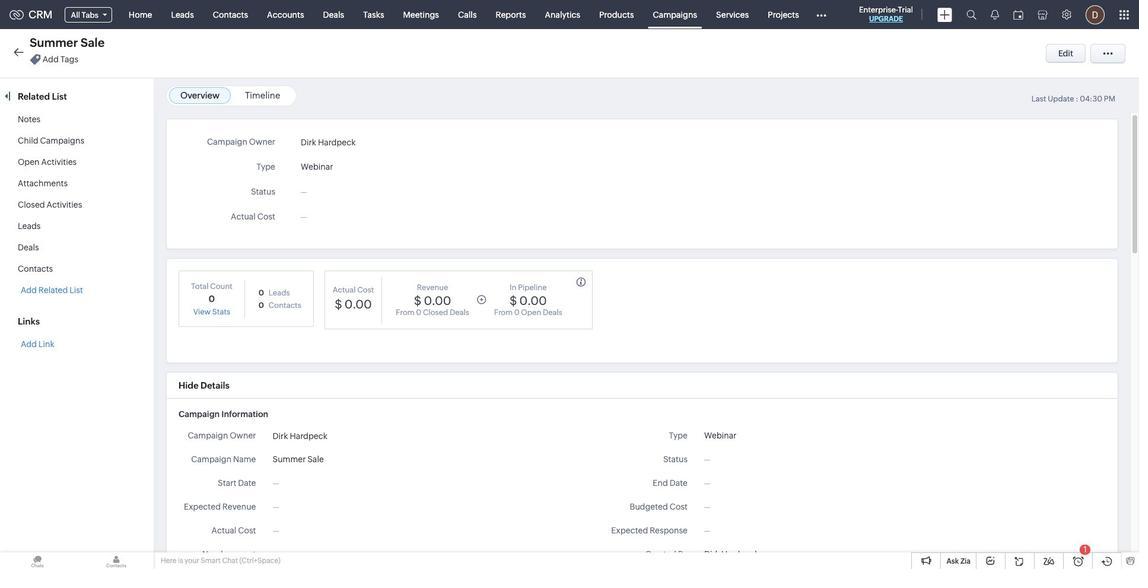 Task type: describe. For each thing, give the bounding box(es) containing it.
signals image
[[991, 9, 1000, 20]]

contacts image
[[79, 553, 154, 569]]

signals element
[[984, 0, 1007, 29]]

profile element
[[1079, 0, 1113, 29]]



Task type: locate. For each thing, give the bounding box(es) containing it.
Other Modules field
[[809, 5, 835, 24]]

chats image
[[0, 553, 75, 569]]

create menu element
[[931, 0, 960, 29]]

create menu image
[[938, 7, 953, 22]]

None field
[[57, 4, 119, 25]]

profile image
[[1086, 5, 1105, 24]]

logo image
[[9, 10, 24, 19]]

calendar image
[[1014, 10, 1024, 19]]

search image
[[967, 9, 977, 20]]

search element
[[960, 0, 984, 29]]



Task type: vqa. For each thing, say whether or not it's contained in the screenshot.
LOGO
yes



